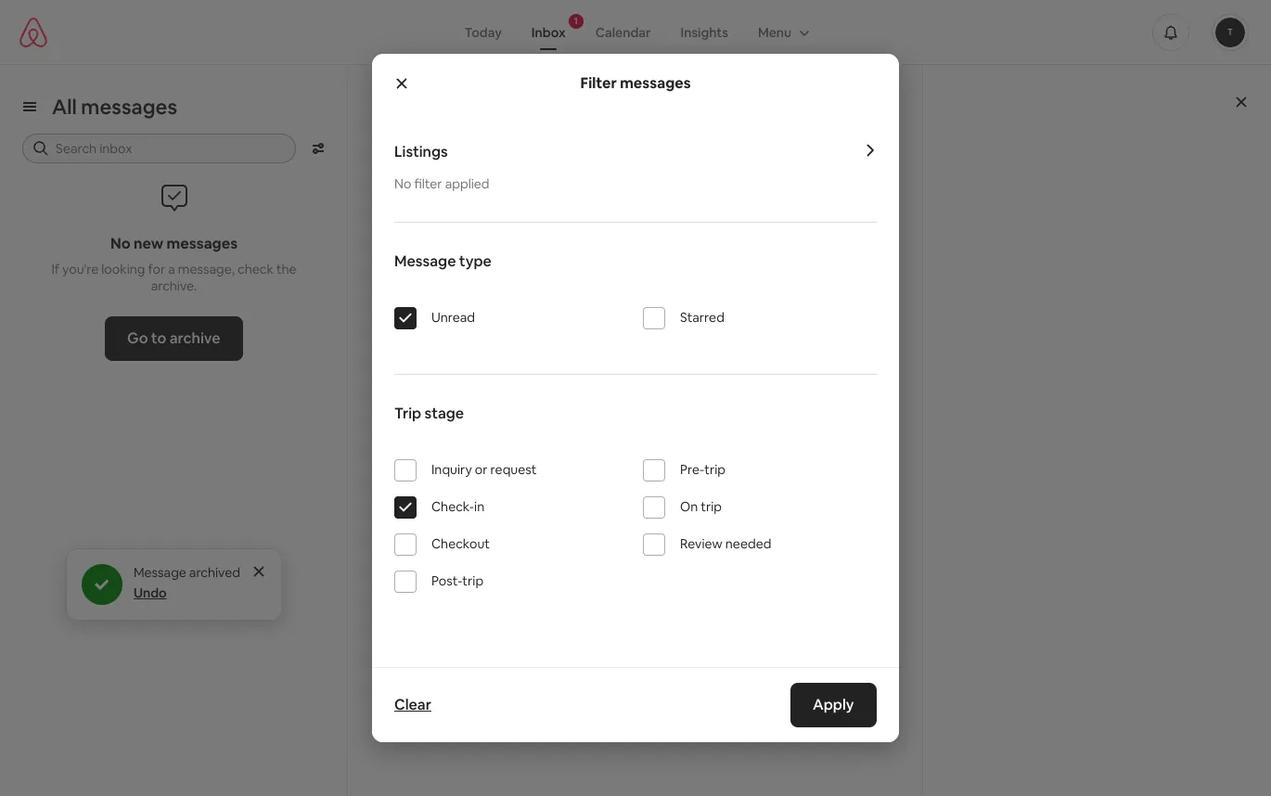 Task type: describe. For each thing, give the bounding box(es) containing it.
post-trip
[[432, 573, 484, 589]]

insights link
[[666, 14, 743, 50]]

go to archive button
[[105, 316, 243, 361]]

clear
[[394, 695, 431, 715]]

looking
[[101, 261, 145, 278]]

go to archive
[[127, 329, 221, 348]]

in
[[474, 498, 485, 515]]

apply button
[[791, 683, 877, 728]]

inquiry
[[432, 461, 472, 478]]

all
[[52, 94, 77, 120]]

no for filter
[[394, 175, 411, 192]]

undo button
[[134, 585, 167, 601]]

needed
[[726, 536, 772, 552]]

filter messages
[[580, 73, 691, 93]]

trip
[[394, 404, 422, 423]]

calendar
[[596, 24, 651, 40]]

inbox 1 calendar
[[532, 14, 651, 40]]

all messages
[[52, 94, 177, 120]]

trip for pre-trip
[[705, 461, 726, 478]]

messages for filter messages
[[620, 73, 691, 93]]

if
[[51, 261, 59, 278]]

post-
[[432, 573, 463, 589]]

unread
[[432, 309, 475, 326]]

all messages heading
[[52, 94, 177, 120]]

message for message type
[[394, 252, 456, 271]]

starred
[[680, 309, 725, 326]]

a
[[168, 261, 175, 278]]

message for message archived undo
[[134, 564, 186, 581]]

you're
[[62, 261, 99, 278]]

group containing message archived
[[66, 549, 282, 621]]

filter
[[414, 175, 442, 192]]

type
[[459, 252, 492, 271]]

no new messages if you're looking for a message, check the archive.
[[51, 234, 297, 294]]

message archived undo
[[134, 564, 240, 601]]

inbox
[[532, 24, 566, 40]]

today link
[[450, 14, 517, 50]]

check-in
[[432, 498, 485, 515]]

go
[[127, 329, 148, 348]]

success image
[[95, 577, 109, 592]]

to
[[151, 329, 167, 348]]

check
[[238, 261, 274, 278]]

trip for post-trip
[[462, 573, 484, 589]]



Task type: vqa. For each thing, say whether or not it's contained in the screenshot.
2023 to the right
no



Task type: locate. For each thing, give the bounding box(es) containing it.
stage
[[425, 404, 464, 423]]

messages
[[620, 73, 691, 93], [81, 94, 177, 120], [167, 234, 238, 253]]

review
[[680, 536, 723, 552]]

check-
[[432, 498, 474, 515]]

messages inside dialog
[[620, 73, 691, 93]]

1 vertical spatial messages
[[81, 94, 177, 120]]

1 vertical spatial trip
[[701, 498, 722, 515]]

1 horizontal spatial message
[[394, 252, 456, 271]]

1 horizontal spatial no
[[394, 175, 411, 192]]

trip for on trip
[[701, 498, 722, 515]]

on trip
[[680, 498, 722, 515]]

new
[[134, 234, 164, 253]]

0 vertical spatial no
[[394, 175, 411, 192]]

1 vertical spatial group
[[66, 549, 282, 621]]

1
[[574, 14, 578, 26]]

trip down the checkout
[[462, 573, 484, 589]]

no filter applied
[[394, 175, 490, 192]]

listings
[[394, 142, 448, 161]]

message left 'type'
[[394, 252, 456, 271]]

review needed
[[680, 536, 772, 552]]

archive
[[170, 329, 221, 348]]

insights
[[681, 24, 728, 40]]

the
[[276, 261, 297, 278]]

0 horizontal spatial message
[[134, 564, 186, 581]]

request
[[491, 461, 537, 478]]

0 vertical spatial message
[[394, 252, 456, 271]]

message inside message archived undo
[[134, 564, 186, 581]]

message type
[[394, 252, 492, 271]]

1 vertical spatial no
[[110, 234, 131, 253]]

today
[[465, 24, 502, 40]]

no left filter
[[394, 175, 411, 192]]

for
[[148, 261, 165, 278]]

pre-trip
[[680, 461, 726, 478]]

archive.
[[151, 278, 197, 294]]

pre-
[[680, 461, 705, 478]]

messages up message,
[[167, 234, 238, 253]]

message up the undo button
[[134, 564, 186, 581]]

on
[[680, 498, 698, 515]]

1 horizontal spatial group
[[743, 14, 822, 50]]

1 vertical spatial message
[[134, 564, 186, 581]]

no inside the filter messages dialog
[[394, 175, 411, 192]]

trip up on trip
[[705, 461, 726, 478]]

inquiry or request
[[432, 461, 537, 478]]

0 vertical spatial messages
[[620, 73, 691, 93]]

applied
[[445, 175, 490, 192]]

2 vertical spatial trip
[[462, 573, 484, 589]]

messages right 'filter'
[[620, 73, 691, 93]]

group
[[743, 14, 822, 50], [66, 549, 282, 621]]

trip right on
[[701, 498, 722, 515]]

Search text field
[[56, 139, 283, 158]]

trip stage
[[394, 404, 464, 423]]

calendar link
[[581, 14, 666, 50]]

apply
[[813, 695, 855, 715]]

trip
[[705, 461, 726, 478], [701, 498, 722, 515], [462, 573, 484, 589]]

message,
[[178, 261, 235, 278]]

0 vertical spatial trip
[[705, 461, 726, 478]]

filter messages dialog
[[372, 54, 899, 742]]

filter
[[580, 73, 617, 93]]

clear button
[[385, 687, 441, 724]]

or
[[475, 461, 488, 478]]

checkout
[[432, 536, 490, 552]]

0 horizontal spatial group
[[66, 549, 282, 621]]

0 horizontal spatial no
[[110, 234, 131, 253]]

message
[[394, 252, 456, 271], [134, 564, 186, 581]]

messages up search text box
[[81, 94, 177, 120]]

messages for all messages
[[81, 94, 177, 120]]

no up looking
[[110, 234, 131, 253]]

0 vertical spatial group
[[743, 14, 822, 50]]

no inside no new messages if you're looking for a message, check the archive.
[[110, 234, 131, 253]]

messages inside no new messages if you're looking for a message, check the archive.
[[167, 234, 238, 253]]

message inside the filter messages dialog
[[394, 252, 456, 271]]

undo
[[134, 585, 167, 601]]

2 vertical spatial messages
[[167, 234, 238, 253]]

no for new
[[110, 234, 131, 253]]

no
[[394, 175, 411, 192], [110, 234, 131, 253]]

archived
[[189, 564, 240, 581]]



